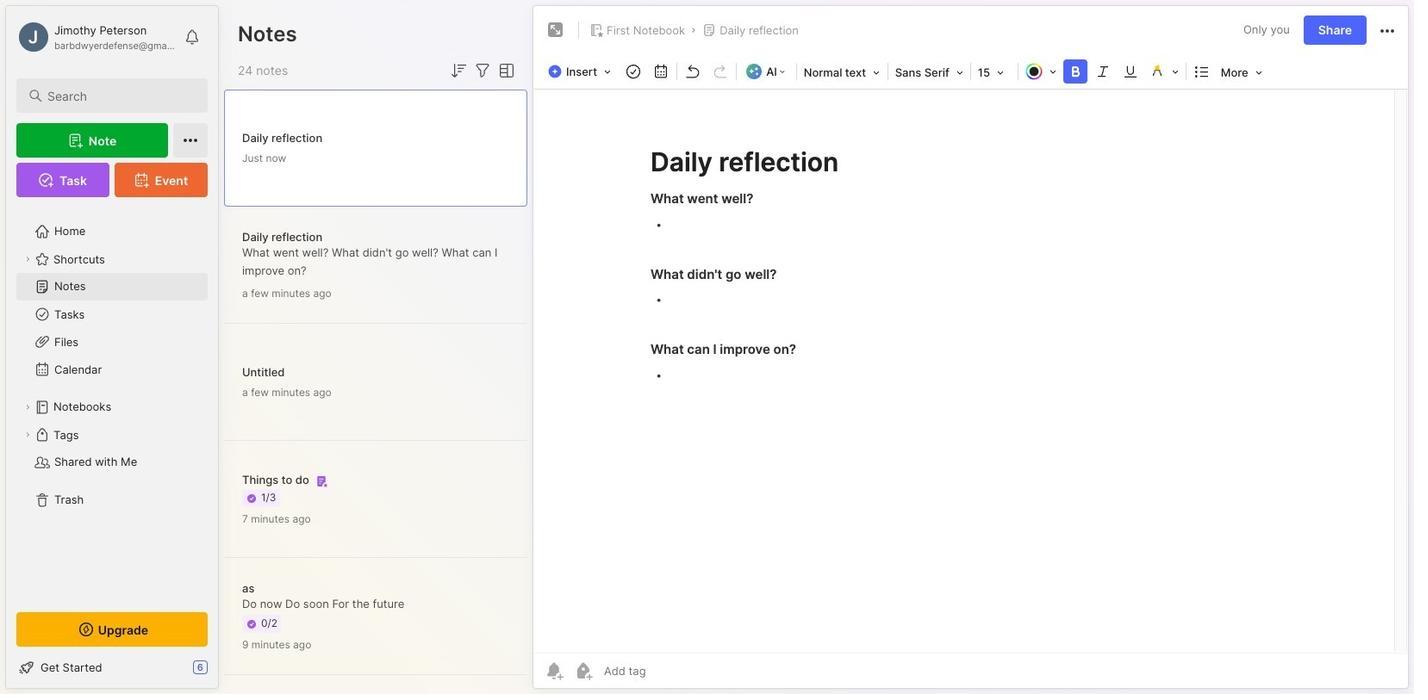 Task type: describe. For each thing, give the bounding box(es) containing it.
Sort options field
[[448, 60, 469, 81]]

add tag image
[[573, 661, 594, 682]]

task image
[[622, 59, 646, 84]]

expand notebooks image
[[22, 403, 33, 413]]

Help and Learning task checklist field
[[6, 654, 218, 682]]

tree inside main "element"
[[6, 208, 218, 597]]

Search text field
[[47, 88, 192, 104]]

Heading level field
[[799, 60, 886, 84]]

View options field
[[493, 60, 517, 81]]

none search field inside main "element"
[[47, 85, 192, 106]]

click to collapse image
[[218, 663, 231, 684]]

Add tag field
[[602, 664, 733, 679]]

Font size field
[[973, 60, 1016, 84]]

calendar event image
[[649, 59, 673, 84]]

add a reminder image
[[544, 661, 565, 682]]

bold image
[[1063, 59, 1088, 84]]

undo image
[[681, 59, 705, 84]]



Task type: locate. For each thing, give the bounding box(es) containing it.
bulleted list image
[[1190, 59, 1214, 84]]

italic image
[[1091, 59, 1115, 84]]

More field
[[1216, 60, 1268, 84]]

expand note image
[[546, 20, 566, 41]]

Font family field
[[890, 60, 969, 84]]

Insert field
[[544, 59, 620, 84]]

expand tags image
[[22, 430, 33, 440]]

Add filters field
[[472, 60, 493, 81]]

More actions field
[[1377, 19, 1398, 41]]

tree
[[6, 208, 218, 597]]

more actions image
[[1377, 21, 1398, 41]]

Font color field
[[1020, 59, 1062, 84]]

underline image
[[1119, 59, 1143, 84]]

None search field
[[47, 85, 192, 106]]

Highlight field
[[1144, 59, 1184, 84]]

add filters image
[[472, 60, 493, 81]]

note window element
[[533, 5, 1409, 694]]

main element
[[0, 0, 224, 695]]

Note Editor text field
[[534, 89, 1408, 653]]

Account field
[[16, 20, 176, 54]]



Task type: vqa. For each thing, say whether or not it's contained in the screenshot.
search box in the 'Main' element
yes



